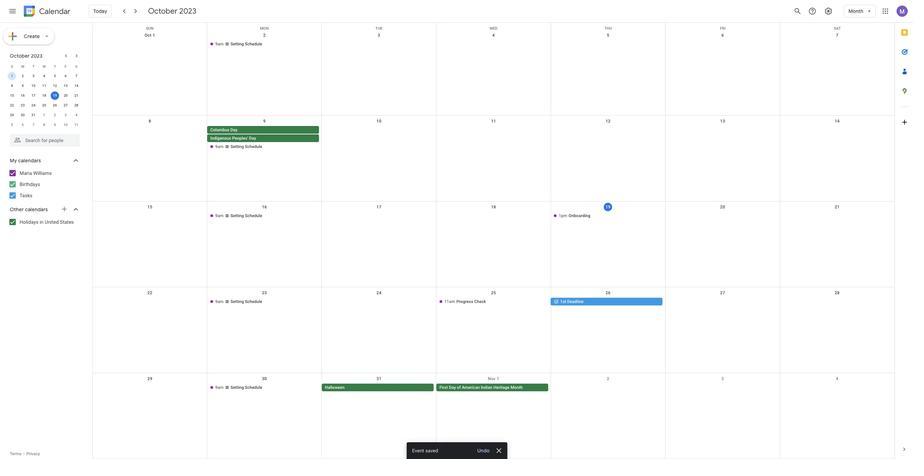 Task type: describe. For each thing, give the bounding box(es) containing it.
26 inside grid
[[606, 291, 611, 296]]

1pm
[[559, 214, 568, 219]]

17 element
[[29, 92, 38, 100]]

1pm onboarding
[[559, 214, 591, 219]]

row containing sun
[[93, 23, 895, 31]]

columbus
[[210, 128, 229, 133]]

11am
[[445, 300, 455, 305]]

Search for people text field
[[14, 134, 76, 147]]

event
[[413, 449, 424, 454]]

29 for 1
[[10, 113, 14, 117]]

terms – privacy
[[10, 452, 40, 457]]

fri
[[720, 26, 726, 31]]

november 11 element
[[72, 121, 81, 129]]

28 inside grid
[[835, 291, 840, 296]]

first
[[440, 386, 448, 391]]

11 element
[[40, 82, 48, 90]]

2 setting from the top
[[231, 144, 244, 149]]

1st deadline
[[561, 300, 584, 305]]

terms
[[10, 452, 22, 457]]

8 for october 2023
[[11, 84, 13, 88]]

terms link
[[10, 452, 22, 457]]

1 cell
[[7, 71, 17, 81]]

12 for sun
[[606, 119, 611, 124]]

19 inside grid
[[606, 205, 611, 210]]

11am progress check
[[445, 300, 486, 305]]

2 s from the left
[[75, 65, 77, 68]]

setting schedule inside cell
[[231, 144, 262, 149]]

27 element
[[61, 101, 70, 110]]

first day of american indian heritage month button
[[437, 384, 548, 392]]

10 for sun
[[377, 119, 382, 124]]

halloween button
[[322, 384, 434, 392]]

holidays
[[20, 220, 38, 225]]

1 vertical spatial 6
[[65, 74, 67, 78]]

19, today element
[[51, 92, 59, 100]]

november 4 element
[[72, 111, 81, 120]]

today button
[[89, 3, 112, 20]]

1 schedule from the top
[[245, 42, 262, 46]]

0 vertical spatial october
[[148, 6, 178, 16]]

november 7 element
[[29, 121, 38, 129]]

undo button
[[475, 448, 493, 455]]

3 setting schedule from the top
[[231, 214, 262, 219]]

1 down 25 element
[[43, 113, 45, 117]]

25 inside the "october 2023" grid
[[42, 103, 46, 107]]

1 horizontal spatial 5
[[54, 74, 56, 78]]

21 inside grid
[[835, 205, 840, 210]]

other calendars button
[[1, 204, 87, 215]]

2 9am from the top
[[215, 144, 224, 149]]

0 vertical spatial october 2023
[[148, 6, 196, 16]]

15 inside the "october 2023" grid
[[10, 94, 14, 98]]

14 for sun
[[835, 119, 840, 124]]

16 element
[[19, 92, 27, 100]]

williams
[[33, 171, 52, 176]]

17 inside grid
[[377, 205, 382, 210]]

22 element
[[8, 101, 16, 110]]

3 setting from the top
[[231, 214, 244, 219]]

calendars for my calendars
[[18, 158, 41, 164]]

4 setting from the top
[[231, 300, 244, 305]]

19 inside 19, today element
[[53, 94, 57, 98]]

31 for nov 1
[[377, 377, 382, 382]]

row containing 5
[[7, 120, 82, 130]]

november 10 element
[[61, 121, 70, 129]]

heritage
[[494, 386, 510, 391]]

26 element
[[51, 101, 59, 110]]

1 vertical spatial 20
[[721, 205, 726, 210]]

create button
[[3, 28, 54, 45]]

onboarding
[[569, 214, 591, 219]]

5 inside november 5 element
[[11, 123, 13, 127]]

1 horizontal spatial 9
[[54, 123, 56, 127]]

4 setting schedule from the top
[[231, 300, 262, 305]]

1 vertical spatial october
[[10, 53, 30, 59]]

27 inside grid
[[721, 291, 726, 296]]

oct 1
[[145, 33, 155, 38]]

1 right the oct
[[153, 33, 155, 38]]

12 for october 2023
[[53, 84, 57, 88]]

mon
[[260, 26, 269, 31]]

0 horizontal spatial october 2023
[[10, 53, 42, 59]]

halloween
[[325, 386, 345, 391]]

12 element
[[51, 82, 59, 90]]

30 for nov 1
[[262, 377, 267, 382]]

24 inside the "october 2023" grid
[[31, 103, 35, 107]]

1 right nov
[[497, 377, 500, 382]]

month inside first day of american indian heritage month button
[[511, 386, 523, 391]]

7 inside grid
[[836, 33, 839, 38]]

in
[[40, 220, 44, 225]]

2 horizontal spatial 6
[[722, 33, 724, 38]]

november 5 element
[[8, 121, 16, 129]]

1 horizontal spatial 10
[[64, 123, 68, 127]]

sat
[[834, 26, 841, 31]]

november 9 element
[[51, 121, 59, 129]]

w
[[43, 65, 46, 68]]

peoples'
[[232, 136, 248, 141]]

13 element
[[61, 82, 70, 90]]

0 horizontal spatial 2023
[[31, 53, 42, 59]]

23 element
[[19, 101, 27, 110]]

–
[[23, 452, 25, 457]]

1 horizontal spatial 23
[[262, 291, 267, 296]]

first day of american indian heritage month
[[440, 386, 523, 391]]

1 horizontal spatial day
[[249, 136, 256, 141]]

28 inside the "october 2023" grid
[[74, 103, 78, 107]]

holidays in united states
[[20, 220, 74, 225]]

0 horizontal spatial 7
[[32, 123, 34, 127]]

4 schedule from the top
[[245, 300, 262, 305]]

event saved
[[413, 449, 439, 454]]

create
[[24, 33, 40, 40]]

november 2 element
[[51, 111, 59, 120]]

16 inside grid
[[262, 205, 267, 210]]

29 element
[[8, 111, 16, 120]]

oct
[[145, 33, 152, 38]]

november 3 element
[[61, 111, 70, 120]]

privacy
[[26, 452, 40, 457]]

1st deadline button
[[551, 298, 663, 306]]

tue
[[376, 26, 383, 31]]

5 schedule from the top
[[245, 386, 262, 391]]

settings menu image
[[825, 7, 833, 15]]

row containing s
[[7, 62, 82, 71]]

american
[[462, 386, 480, 391]]

11 for sun
[[491, 119, 496, 124]]

my
[[10, 158, 17, 164]]

sun
[[146, 26, 154, 31]]

my calendars button
[[1, 155, 87, 166]]

columbus day indigenous peoples' day
[[210, 128, 256, 141]]

row containing 1
[[7, 71, 82, 81]]

indigenous
[[210, 136, 231, 141]]

3 9am from the top
[[215, 214, 224, 219]]

15 inside grid
[[147, 205, 152, 210]]

8 for sun
[[149, 119, 151, 124]]

maria
[[20, 171, 32, 176]]

24 inside grid
[[377, 291, 382, 296]]

october 2023 grid
[[7, 62, 82, 130]]

1 horizontal spatial 2023
[[179, 6, 196, 16]]

5 setting from the top
[[231, 386, 244, 391]]

check
[[475, 300, 486, 305]]

4 9am from the top
[[215, 300, 224, 305]]

30 for 1
[[21, 113, 25, 117]]



Task type: vqa. For each thing, say whether or not it's contained in the screenshot.


Task type: locate. For each thing, give the bounding box(es) containing it.
31 for 1
[[31, 113, 35, 117]]

16 inside row group
[[21, 94, 25, 98]]

undo
[[478, 448, 490, 454]]

0 vertical spatial 30
[[21, 113, 25, 117]]

20 element
[[61, 92, 70, 100]]

14
[[74, 84, 78, 88], [835, 119, 840, 124]]

0 vertical spatial 19
[[53, 94, 57, 98]]

0 horizontal spatial 17
[[31, 94, 35, 98]]

1 horizontal spatial t
[[54, 65, 56, 68]]

25 element
[[40, 101, 48, 110]]

18
[[42, 94, 46, 98], [491, 205, 496, 210]]

other calendars
[[10, 207, 48, 213]]

28
[[74, 103, 78, 107], [835, 291, 840, 296]]

indigenous peoples' day button
[[207, 135, 319, 142]]

0 horizontal spatial month
[[511, 386, 523, 391]]

29
[[10, 113, 14, 117], [147, 377, 152, 382]]

cell
[[551, 40, 666, 49], [666, 40, 780, 49], [93, 126, 207, 151], [207, 126, 322, 151], [322, 126, 437, 151], [93, 212, 207, 221], [93, 298, 207, 307], [551, 384, 666, 393], [666, 384, 780, 393]]

1 horizontal spatial 11
[[74, 123, 78, 127]]

m
[[21, 65, 24, 68]]

t
[[32, 65, 35, 68], [54, 65, 56, 68]]

0 vertical spatial 28
[[74, 103, 78, 107]]

18 inside grid
[[491, 205, 496, 210]]

21 inside row group
[[74, 94, 78, 98]]

9 inside grid
[[263, 119, 266, 124]]

13 inside 13 element
[[64, 84, 68, 88]]

1
[[153, 33, 155, 38], [11, 74, 13, 78], [43, 113, 45, 117], [497, 377, 500, 382]]

24
[[31, 103, 35, 107], [377, 291, 382, 296]]

privacy link
[[26, 452, 40, 457]]

calendars for other calendars
[[25, 207, 48, 213]]

6 down fri
[[722, 33, 724, 38]]

13 for sun
[[721, 119, 726, 124]]

0 horizontal spatial 20
[[64, 94, 68, 98]]

1 9am from the top
[[215, 42, 224, 46]]

30
[[21, 113, 25, 117], [262, 377, 267, 382]]

2 vertical spatial 5
[[11, 123, 13, 127]]

deadline
[[568, 300, 584, 305]]

calendars
[[18, 158, 41, 164], [25, 207, 48, 213]]

19 cell
[[50, 91, 60, 101]]

8 inside november 8 element
[[43, 123, 45, 127]]

0 horizontal spatial 24
[[31, 103, 35, 107]]

9 for sun
[[263, 119, 266, 124]]

13 inside grid
[[721, 119, 726, 124]]

31
[[31, 113, 35, 117], [377, 377, 382, 382]]

1 vertical spatial 19
[[606, 205, 611, 210]]

0 horizontal spatial 29
[[10, 113, 14, 117]]

0 vertical spatial 26
[[53, 103, 57, 107]]

1 vertical spatial 28
[[835, 291, 840, 296]]

schedule
[[245, 42, 262, 46], [245, 144, 262, 149], [245, 214, 262, 219], [245, 300, 262, 305], [245, 386, 262, 391]]

1 horizontal spatial 19
[[606, 205, 611, 210]]

9 up 16 element
[[22, 84, 24, 88]]

1 inside cell
[[11, 74, 13, 78]]

1 setting schedule from the top
[[231, 42, 262, 46]]

1 horizontal spatial 27
[[721, 291, 726, 296]]

30 inside grid
[[262, 377, 267, 382]]

10 inside grid
[[377, 119, 382, 124]]

row containing oct 1
[[93, 30, 895, 116]]

1 horizontal spatial 29
[[147, 377, 152, 382]]

31 up halloween button on the left
[[377, 377, 382, 382]]

2 schedule from the top
[[245, 144, 262, 149]]

1 horizontal spatial 28
[[835, 291, 840, 296]]

1 vertical spatial 23
[[262, 291, 267, 296]]

6
[[722, 33, 724, 38], [65, 74, 67, 78], [22, 123, 24, 127]]

0 vertical spatial day
[[231, 128, 238, 133]]

31 inside the "october 2023" grid
[[31, 113, 35, 117]]

month inside month dropdown button
[[849, 8, 864, 14]]

grid containing oct 1
[[92, 23, 895, 460]]

main drawer image
[[8, 7, 17, 15]]

2 horizontal spatial day
[[449, 386, 456, 391]]

october up m on the top
[[10, 53, 30, 59]]

row group
[[7, 71, 82, 130]]

1 vertical spatial 25
[[491, 291, 496, 296]]

8
[[11, 84, 13, 88], [149, 119, 151, 124], [43, 123, 45, 127]]

0 horizontal spatial 30
[[21, 113, 25, 117]]

0 vertical spatial 2023
[[179, 6, 196, 16]]

14 inside the 14 element
[[74, 84, 78, 88]]

2 vertical spatial day
[[449, 386, 456, 391]]

month right "settings menu" image
[[849, 8, 864, 14]]

2 horizontal spatial 8
[[149, 119, 151, 124]]

0 vertical spatial 15
[[10, 94, 14, 98]]

0 horizontal spatial 11
[[42, 84, 46, 88]]

5 down thu
[[607, 33, 610, 38]]

0 vertical spatial 21
[[74, 94, 78, 98]]

october
[[148, 6, 178, 16], [10, 53, 30, 59]]

29 inside grid
[[147, 377, 152, 382]]

2
[[263, 33, 266, 38], [22, 74, 24, 78], [54, 113, 56, 117], [607, 377, 610, 382]]

my calendars list
[[1, 168, 87, 201]]

1 vertical spatial 24
[[377, 291, 382, 296]]

november 6 element
[[19, 121, 27, 129]]

united
[[45, 220, 59, 225]]

7 up the 14 element
[[75, 74, 77, 78]]

10 element
[[29, 82, 38, 90]]

progress
[[457, 300, 474, 305]]

0 horizontal spatial 26
[[53, 103, 57, 107]]

1 vertical spatial 21
[[835, 205, 840, 210]]

states
[[60, 220, 74, 225]]

0 vertical spatial 29
[[10, 113, 14, 117]]

s up 1 cell
[[11, 65, 13, 68]]

17
[[31, 94, 35, 98], [377, 205, 382, 210]]

1 horizontal spatial 15
[[147, 205, 152, 210]]

tasks
[[20, 193, 32, 199]]

1 vertical spatial 7
[[75, 74, 77, 78]]

9 up columbus day button
[[263, 119, 266, 124]]

19
[[53, 94, 57, 98], [606, 205, 611, 210]]

day left of
[[449, 386, 456, 391]]

row group containing 1
[[7, 71, 82, 130]]

2 horizontal spatial 9
[[263, 119, 266, 124]]

month
[[849, 8, 864, 14], [511, 386, 523, 391]]

october 2023
[[148, 6, 196, 16], [10, 53, 42, 59]]

0 vertical spatial 6
[[722, 33, 724, 38]]

month button
[[844, 3, 876, 20]]

18 inside 18 element
[[42, 94, 46, 98]]

0 vertical spatial 25
[[42, 103, 46, 107]]

of
[[457, 386, 461, 391]]

0 horizontal spatial 13
[[64, 84, 68, 88]]

november 1 element
[[40, 111, 48, 120]]

month right heritage
[[511, 386, 523, 391]]

1 vertical spatial calendars
[[25, 207, 48, 213]]

day inside first day of american indian heritage month button
[[449, 386, 456, 391]]

2 setting schedule from the top
[[231, 144, 262, 149]]

9 for october 2023
[[22, 84, 24, 88]]

13
[[64, 84, 68, 88], [721, 119, 726, 124]]

12 inside grid
[[606, 119, 611, 124]]

0 horizontal spatial 10
[[31, 84, 35, 88]]

1 vertical spatial 12
[[606, 119, 611, 124]]

tab list
[[895, 23, 915, 440]]

1 vertical spatial 14
[[835, 119, 840, 124]]

1 t from the left
[[32, 65, 35, 68]]

4
[[493, 33, 495, 38], [43, 74, 45, 78], [75, 113, 77, 117], [836, 377, 839, 382]]

nov 1
[[488, 377, 500, 382]]

t left f at top left
[[54, 65, 56, 68]]

0 vertical spatial 16
[[21, 94, 25, 98]]

birthdays
[[20, 182, 40, 187]]

18 element
[[40, 92, 48, 100]]

0 horizontal spatial 8
[[11, 84, 13, 88]]

1 horizontal spatial 17
[[377, 205, 382, 210]]

1 horizontal spatial 8
[[43, 123, 45, 127]]

other
[[10, 207, 24, 213]]

5 setting schedule from the top
[[231, 386, 262, 391]]

columbus day button
[[207, 126, 319, 134]]

15 element
[[8, 92, 16, 100]]

thu
[[605, 26, 612, 31]]

add other calendars image
[[61, 206, 68, 213]]

27 inside the "october 2023" grid
[[64, 103, 68, 107]]

1 s from the left
[[11, 65, 13, 68]]

0 horizontal spatial 6
[[22, 123, 24, 127]]

0 horizontal spatial 23
[[21, 103, 25, 107]]

day for columbus
[[231, 128, 238, 133]]

11 for october 2023
[[42, 84, 46, 88]]

1 vertical spatial 29
[[147, 377, 152, 382]]

31 down 24 element
[[31, 113, 35, 117]]

1 vertical spatial 15
[[147, 205, 152, 210]]

maria williams
[[20, 171, 52, 176]]

day up 'peoples''
[[231, 128, 238, 133]]

1 horizontal spatial october
[[148, 6, 178, 16]]

row
[[93, 23, 895, 31], [93, 30, 895, 116], [7, 62, 82, 71], [7, 71, 82, 81], [7, 81, 82, 91], [7, 91, 82, 101], [7, 101, 82, 110], [7, 110, 82, 120], [93, 116, 895, 202], [7, 120, 82, 130], [93, 202, 895, 288], [93, 288, 895, 374], [93, 374, 895, 460]]

9 down november 2 element
[[54, 123, 56, 127]]

1 setting from the top
[[231, 42, 244, 46]]

22 inside grid
[[147, 291, 152, 296]]

9
[[22, 84, 24, 88], [263, 119, 266, 124], [54, 123, 56, 127]]

1st
[[561, 300, 566, 305]]

31 element
[[29, 111, 38, 120]]

1 vertical spatial day
[[249, 136, 256, 141]]

0 horizontal spatial 31
[[31, 113, 35, 117]]

cell containing columbus day
[[207, 126, 322, 151]]

7 down 31 element
[[32, 123, 34, 127]]

october 2023 up m on the top
[[10, 53, 42, 59]]

24 element
[[29, 101, 38, 110]]

day
[[231, 128, 238, 133], [249, 136, 256, 141], [449, 386, 456, 391]]

1 horizontal spatial 25
[[491, 291, 496, 296]]

30 inside the "october 2023" grid
[[21, 113, 25, 117]]

0 vertical spatial calendars
[[18, 158, 41, 164]]

7
[[836, 33, 839, 38], [75, 74, 77, 78], [32, 123, 34, 127]]

today
[[93, 8, 107, 14]]

1 horizontal spatial s
[[75, 65, 77, 68]]

1 vertical spatial 31
[[377, 377, 382, 382]]

26 inside "element"
[[53, 103, 57, 107]]

my calendars
[[10, 158, 41, 164]]

14 inside grid
[[835, 119, 840, 124]]

2 horizontal spatial 5
[[607, 33, 610, 38]]

11
[[42, 84, 46, 88], [491, 119, 496, 124], [74, 123, 78, 127]]

23
[[21, 103, 25, 107], [262, 291, 267, 296]]

2 horizontal spatial 10
[[377, 119, 382, 124]]

1 vertical spatial 26
[[606, 291, 611, 296]]

1 horizontal spatial 7
[[75, 74, 77, 78]]

14 for october 2023
[[74, 84, 78, 88]]

1 horizontal spatial october 2023
[[148, 6, 196, 16]]

calendar element
[[22, 4, 71, 20]]

day for first
[[449, 386, 456, 391]]

saved
[[426, 449, 439, 454]]

0 vertical spatial 23
[[21, 103, 25, 107]]

0 vertical spatial 22
[[10, 103, 14, 107]]

22 inside the "october 2023" grid
[[10, 103, 14, 107]]

s right f at top left
[[75, 65, 77, 68]]

0 vertical spatial 5
[[607, 33, 610, 38]]

1 vertical spatial 5
[[54, 74, 56, 78]]

21
[[74, 94, 78, 98], [835, 205, 840, 210]]

2 t from the left
[[54, 65, 56, 68]]

30 element
[[19, 111, 27, 120]]

1 horizontal spatial 6
[[65, 74, 67, 78]]

2023
[[179, 6, 196, 16], [31, 53, 42, 59]]

10 for october 2023
[[31, 84, 35, 88]]

october up sun
[[148, 6, 178, 16]]

5 9am from the top
[[215, 386, 224, 391]]

0 horizontal spatial 12
[[53, 84, 57, 88]]

setting
[[231, 42, 244, 46], [231, 144, 244, 149], [231, 214, 244, 219], [231, 300, 244, 305], [231, 386, 244, 391]]

1 horizontal spatial 21
[[835, 205, 840, 210]]

5 down 29 element
[[11, 123, 13, 127]]

day right 'peoples''
[[249, 136, 256, 141]]

5
[[607, 33, 610, 38], [54, 74, 56, 78], [11, 123, 13, 127]]

1 horizontal spatial 16
[[262, 205, 267, 210]]

nov
[[488, 377, 496, 382]]

indian
[[481, 386, 493, 391]]

5 up 12 "element"
[[54, 74, 56, 78]]

calendars up 'in'
[[25, 207, 48, 213]]

t left 'w'
[[32, 65, 35, 68]]

november 8 element
[[40, 121, 48, 129]]

14 element
[[72, 82, 81, 90]]

22
[[10, 103, 14, 107], [147, 291, 152, 296]]

wed
[[490, 26, 498, 31]]

None search field
[[0, 131, 87, 147]]

1 vertical spatial 2023
[[31, 53, 42, 59]]

2 vertical spatial 6
[[22, 123, 24, 127]]

0 horizontal spatial 19
[[53, 94, 57, 98]]

11 inside grid
[[491, 119, 496, 124]]

25
[[42, 103, 46, 107], [491, 291, 496, 296]]

12
[[53, 84, 57, 88], [606, 119, 611, 124]]

grid
[[92, 23, 895, 460]]

3
[[378, 33, 380, 38], [32, 74, 34, 78], [65, 113, 67, 117], [722, 377, 724, 382]]

10
[[31, 84, 35, 88], [377, 119, 382, 124], [64, 123, 68, 127]]

12 inside "element"
[[53, 84, 57, 88]]

0 horizontal spatial 28
[[74, 103, 78, 107]]

0 vertical spatial 27
[[64, 103, 68, 107]]

8 inside grid
[[149, 119, 151, 124]]

29 for nov 1
[[147, 377, 152, 382]]

calendar
[[39, 6, 71, 16]]

1 vertical spatial 22
[[147, 291, 152, 296]]

1 up 15 element
[[11, 74, 13, 78]]

4 inside 'element'
[[75, 113, 77, 117]]

3 schedule from the top
[[245, 214, 262, 219]]

1 vertical spatial october 2023
[[10, 53, 42, 59]]

calendar heading
[[38, 6, 71, 16]]

26 down 19, today element at the left of page
[[53, 103, 57, 107]]

f
[[65, 65, 67, 68]]

21 element
[[72, 92, 81, 100]]

0 vertical spatial 12
[[53, 84, 57, 88]]

27
[[64, 103, 68, 107], [721, 291, 726, 296]]

29 inside 29 element
[[10, 113, 14, 117]]

0 horizontal spatial 22
[[10, 103, 14, 107]]

0 horizontal spatial t
[[32, 65, 35, 68]]

16
[[21, 94, 25, 98], [262, 205, 267, 210]]

13 for october 2023
[[64, 84, 68, 88]]

1 vertical spatial 13
[[721, 119, 726, 124]]

s
[[11, 65, 13, 68], [75, 65, 77, 68]]

0 vertical spatial 13
[[64, 84, 68, 88]]

0 vertical spatial 31
[[31, 113, 35, 117]]

1 horizontal spatial 26
[[606, 291, 611, 296]]

0 vertical spatial 24
[[31, 103, 35, 107]]

26 up 1st deadline "button" at the right bottom of the page
[[606, 291, 611, 296]]

calendars up maria
[[18, 158, 41, 164]]

1 horizontal spatial 22
[[147, 291, 152, 296]]

28 element
[[72, 101, 81, 110]]

6 down f at top left
[[65, 74, 67, 78]]

6 down 30 element
[[22, 123, 24, 127]]

7 down sat on the top of the page
[[836, 33, 839, 38]]

17 inside the "october 2023" grid
[[31, 94, 35, 98]]

setting schedule inside row
[[231, 42, 262, 46]]

october 2023 up sun
[[148, 6, 196, 16]]

1 vertical spatial 18
[[491, 205, 496, 210]]

0 horizontal spatial 18
[[42, 94, 46, 98]]

2 horizontal spatial 11
[[491, 119, 496, 124]]



